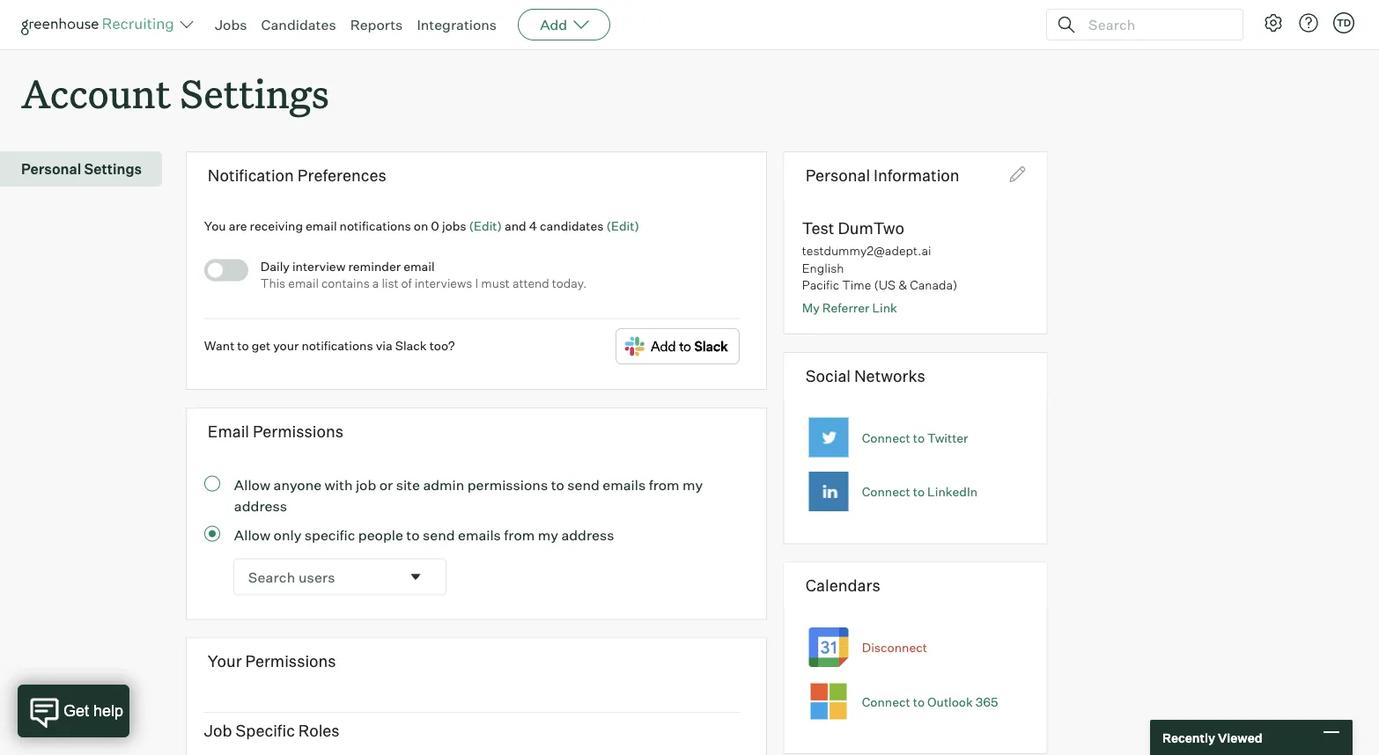 Task type: describe. For each thing, give the bounding box(es) containing it.
anyone
[[274, 476, 322, 494]]

connect to linkedin link
[[862, 484, 978, 500]]

linkedin
[[928, 484, 978, 500]]

or
[[379, 476, 393, 494]]

personal settings
[[21, 160, 142, 178]]

your
[[273, 338, 299, 353]]

roles
[[298, 721, 340, 741]]

allow only specific people to send emails from my address
[[234, 526, 614, 544]]

preferences
[[298, 165, 387, 185]]

&
[[899, 278, 907, 293]]

and
[[505, 218, 526, 234]]

interview
[[292, 258, 346, 274]]

0 horizontal spatial send
[[423, 526, 455, 544]]

permissions for email permissions
[[253, 422, 344, 441]]

english
[[802, 260, 844, 276]]

from inside allow anyone with job or site admin permissions to send emails from my address
[[649, 476, 680, 494]]

admin
[[423, 476, 464, 494]]

personal settings link
[[21, 159, 155, 180]]

connect to twitter
[[862, 430, 969, 446]]

contains
[[321, 276, 370, 291]]

greenhouse recruiting image
[[21, 14, 180, 35]]

referrer
[[823, 300, 870, 315]]

td button
[[1330, 9, 1358, 37]]

btn add to slack image
[[616, 328, 740, 365]]

pacific
[[802, 278, 840, 293]]

settings for account settings
[[180, 67, 329, 119]]

recently viewed
[[1163, 730, 1263, 746]]

calendars
[[806, 576, 881, 596]]

integrations
[[417, 16, 497, 33]]

connect for social networks
[[862, 484, 911, 500]]

receiving
[[250, 218, 303, 234]]

reports link
[[350, 16, 403, 33]]

2 (edit) from the left
[[606, 218, 639, 234]]

jobs
[[215, 16, 247, 33]]

i
[[475, 276, 478, 291]]

Search text field
[[1084, 12, 1227, 37]]

to right people on the left of the page
[[406, 526, 420, 544]]

a
[[372, 276, 379, 291]]

job
[[204, 721, 232, 741]]

interviews
[[415, 276, 473, 291]]

account settings
[[21, 67, 329, 119]]

your
[[208, 652, 242, 672]]

testdummy2@adept.ai
[[802, 243, 932, 258]]

to inside allow anyone with job or site admin permissions to send emails from my address
[[551, 476, 565, 494]]

dumtwo
[[838, 219, 905, 238]]

disconnect link
[[862, 640, 928, 656]]

reports
[[350, 16, 403, 33]]

must
[[481, 276, 510, 291]]

connect for calendars
[[862, 694, 911, 710]]

365
[[976, 694, 999, 710]]

people
[[358, 526, 403, 544]]

get
[[252, 338, 271, 353]]

to for connect to linkedin
[[913, 484, 925, 500]]

integrations link
[[417, 16, 497, 33]]

this
[[261, 276, 286, 291]]

daily
[[261, 258, 290, 274]]

personal for personal settings
[[21, 160, 81, 178]]

edit link
[[1010, 167, 1026, 186]]

to for want to get your notifications via slack too?
[[237, 338, 249, 353]]

account
[[21, 67, 171, 119]]

email for reminder
[[404, 258, 435, 274]]

connect to linkedin
[[862, 484, 978, 500]]

site
[[396, 476, 420, 494]]

1 (edit) from the left
[[469, 218, 502, 234]]

job specific roles
[[204, 721, 340, 741]]

attend
[[513, 276, 549, 291]]

only
[[274, 526, 302, 544]]

email for receiving
[[306, 218, 337, 234]]

specific
[[305, 526, 355, 544]]

add button
[[518, 9, 611, 41]]

via
[[376, 338, 393, 353]]

checkmark image
[[212, 264, 225, 276]]

you are receiving email notifications on 0 jobs (edit) and 4 candidates (edit)
[[204, 218, 639, 234]]

Search users text field
[[234, 560, 400, 595]]

my
[[802, 300, 820, 315]]

test
[[802, 219, 835, 238]]

notification
[[208, 165, 294, 185]]

social
[[806, 366, 851, 386]]

too?
[[430, 338, 455, 353]]

2 (edit) link from the left
[[606, 218, 639, 234]]

my referrer link link
[[802, 300, 898, 315]]

address inside allow anyone with job or site admin permissions to send emails from my address
[[234, 497, 287, 515]]

emails inside allow anyone with job or site admin permissions to send emails from my address
[[603, 476, 646, 494]]



Task type: locate. For each thing, give the bounding box(es) containing it.
1 vertical spatial allow
[[234, 526, 271, 544]]

2 connect from the top
[[862, 484, 911, 500]]

networks
[[854, 366, 926, 386]]

1 vertical spatial from
[[504, 526, 535, 544]]

send up toggle flyout 'image'
[[423, 526, 455, 544]]

notification preferences
[[208, 165, 387, 185]]

1 vertical spatial my
[[538, 526, 558, 544]]

1 vertical spatial address
[[561, 526, 614, 544]]

daily interview reminder email this email contains a list of interviews i must attend today.
[[261, 258, 587, 291]]

btn-add-to-slack link
[[616, 328, 740, 368]]

twitter
[[928, 430, 969, 446]]

settings
[[180, 67, 329, 119], [84, 160, 142, 178]]

1 vertical spatial connect
[[862, 484, 911, 500]]

1 horizontal spatial emails
[[603, 476, 646, 494]]

td
[[1337, 17, 1351, 29]]

(edit) link left and
[[469, 218, 502, 234]]

personal
[[21, 160, 81, 178], [806, 165, 870, 185]]

candidates link
[[261, 16, 336, 33]]

notifications up reminder
[[340, 218, 411, 234]]

1 horizontal spatial my
[[683, 476, 703, 494]]

your permissions
[[208, 652, 336, 672]]

0 vertical spatial settings
[[180, 67, 329, 119]]

0 horizontal spatial (edit)
[[469, 218, 502, 234]]

allow for allow only specific people to send emails from my address
[[234, 526, 271, 544]]

emails
[[603, 476, 646, 494], [458, 526, 501, 544]]

email permissions
[[208, 422, 344, 441]]

0 vertical spatial email
[[306, 218, 337, 234]]

2 vertical spatial connect
[[862, 694, 911, 710]]

personal information
[[806, 165, 960, 185]]

candidates
[[261, 16, 336, 33]]

configure image
[[1263, 12, 1284, 33]]

with
[[325, 476, 353, 494]]

edit image
[[1010, 167, 1026, 183]]

0 vertical spatial from
[[649, 476, 680, 494]]

(edit) link
[[469, 218, 502, 234], [606, 218, 639, 234]]

social networks
[[806, 366, 926, 386]]

to left the outlook
[[913, 694, 925, 710]]

to left twitter
[[913, 430, 925, 446]]

recently
[[1163, 730, 1216, 746]]

from
[[649, 476, 680, 494], [504, 526, 535, 544]]

send right permissions
[[568, 476, 600, 494]]

(edit) right candidates
[[606, 218, 639, 234]]

1 horizontal spatial (edit)
[[606, 218, 639, 234]]

(edit) left and
[[469, 218, 502, 234]]

connect left twitter
[[862, 430, 911, 446]]

email up of at top
[[404, 258, 435, 274]]

connect to twitter link
[[862, 430, 969, 446]]

2 vertical spatial email
[[288, 276, 319, 291]]

0 horizontal spatial personal
[[21, 160, 81, 178]]

1 horizontal spatial from
[[649, 476, 680, 494]]

1 horizontal spatial (edit) link
[[606, 218, 639, 234]]

0 vertical spatial emails
[[603, 476, 646, 494]]

my
[[683, 476, 703, 494], [538, 526, 558, 544]]

0 vertical spatial my
[[683, 476, 703, 494]]

connect to outlook 365 link
[[862, 694, 999, 710]]

allow inside allow anyone with job or site admin permissions to send emails from my address
[[234, 476, 271, 494]]

None field
[[234, 560, 446, 595]]

to left get on the top of the page
[[237, 338, 249, 353]]

send inside allow anyone with job or site admin permissions to send emails from my address
[[568, 476, 600, 494]]

you
[[204, 218, 226, 234]]

reminder
[[348, 258, 401, 274]]

1 vertical spatial settings
[[84, 160, 142, 178]]

information
[[874, 165, 960, 185]]

1 vertical spatial permissions
[[245, 652, 336, 672]]

settings down the account at the top left of the page
[[84, 160, 142, 178]]

specific
[[236, 721, 295, 741]]

test dumtwo testdummy2@adept.ai english pacific time (us & canada) my referrer link
[[802, 219, 958, 315]]

0 vertical spatial address
[[234, 497, 287, 515]]

0 horizontal spatial settings
[[84, 160, 142, 178]]

allow anyone with job or site admin permissions to send emails from my address
[[234, 476, 703, 515]]

allow left only
[[234, 526, 271, 544]]

today.
[[552, 276, 587, 291]]

outlook
[[928, 694, 973, 710]]

toggle flyout image
[[407, 569, 424, 586]]

address
[[234, 497, 287, 515], [561, 526, 614, 544]]

1 (edit) link from the left
[[469, 218, 502, 234]]

job
[[356, 476, 376, 494]]

allow left anyone
[[234, 476, 271, 494]]

1 horizontal spatial address
[[561, 526, 614, 544]]

canada)
[[910, 278, 958, 293]]

email
[[306, 218, 337, 234], [404, 258, 435, 274], [288, 276, 319, 291]]

(edit) link right candidates
[[606, 218, 639, 234]]

personal for personal information
[[806, 165, 870, 185]]

0 vertical spatial send
[[568, 476, 600, 494]]

notifications for via
[[302, 338, 373, 353]]

notifications left via
[[302, 338, 373, 353]]

(us
[[874, 278, 896, 293]]

0 vertical spatial notifications
[[340, 218, 411, 234]]

of
[[401, 276, 412, 291]]

settings inside personal settings link
[[84, 160, 142, 178]]

email down 'interview'
[[288, 276, 319, 291]]

td button
[[1334, 12, 1355, 33]]

are
[[229, 218, 247, 234]]

allow for allow anyone with job or site admin permissions to send emails from my address
[[234, 476, 271, 494]]

2 allow from the top
[[234, 526, 271, 544]]

1 vertical spatial emails
[[458, 526, 501, 544]]

1 horizontal spatial settings
[[180, 67, 329, 119]]

disconnect
[[862, 640, 928, 656]]

1 horizontal spatial personal
[[806, 165, 870, 185]]

notifications
[[340, 218, 411, 234], [302, 338, 373, 353]]

0 horizontal spatial from
[[504, 526, 535, 544]]

permissions right your
[[245, 652, 336, 672]]

want to get your notifications via slack too?
[[204, 338, 455, 353]]

to right permissions
[[551, 476, 565, 494]]

jobs
[[442, 218, 466, 234]]

my inside allow anyone with job or site admin permissions to send emails from my address
[[683, 476, 703, 494]]

0 vertical spatial allow
[[234, 476, 271, 494]]

1 connect from the top
[[862, 430, 911, 446]]

0 horizontal spatial address
[[234, 497, 287, 515]]

0 horizontal spatial (edit) link
[[469, 218, 502, 234]]

permissions for your permissions
[[245, 652, 336, 672]]

connect down disconnect link
[[862, 694, 911, 710]]

0 vertical spatial connect
[[862, 430, 911, 446]]

settings down jobs link on the left of the page
[[180, 67, 329, 119]]

notifications for on
[[340, 218, 411, 234]]

0 horizontal spatial emails
[[458, 526, 501, 544]]

0
[[431, 218, 439, 234]]

candidates
[[540, 218, 604, 234]]

1 vertical spatial email
[[404, 258, 435, 274]]

want
[[204, 338, 235, 353]]

permissions up anyone
[[253, 422, 344, 441]]

permissions
[[253, 422, 344, 441], [245, 652, 336, 672]]

1 horizontal spatial send
[[568, 476, 600, 494]]

to for connect to twitter
[[913, 430, 925, 446]]

on
[[414, 218, 428, 234]]

to left linkedin
[[913, 484, 925, 500]]

jobs link
[[215, 16, 247, 33]]

settings for personal settings
[[84, 160, 142, 178]]

to for connect to outlook 365
[[913, 694, 925, 710]]

email up 'interview'
[[306, 218, 337, 234]]

permissions
[[468, 476, 548, 494]]

1 vertical spatial notifications
[[302, 338, 373, 353]]

connect
[[862, 430, 911, 446], [862, 484, 911, 500], [862, 694, 911, 710]]

add
[[540, 16, 567, 33]]

slack
[[395, 338, 427, 353]]

1 vertical spatial send
[[423, 526, 455, 544]]

connect to outlook 365
[[862, 694, 999, 710]]

allow
[[234, 476, 271, 494], [234, 526, 271, 544]]

1 allow from the top
[[234, 476, 271, 494]]

0 horizontal spatial my
[[538, 526, 558, 544]]

3 connect from the top
[[862, 694, 911, 710]]

connect down connect to twitter link
[[862, 484, 911, 500]]

0 vertical spatial permissions
[[253, 422, 344, 441]]

4
[[529, 218, 537, 234]]

viewed
[[1218, 730, 1263, 746]]

time
[[842, 278, 872, 293]]



Task type: vqa. For each thing, say whether or not it's contained in the screenshot.
2nd for
no



